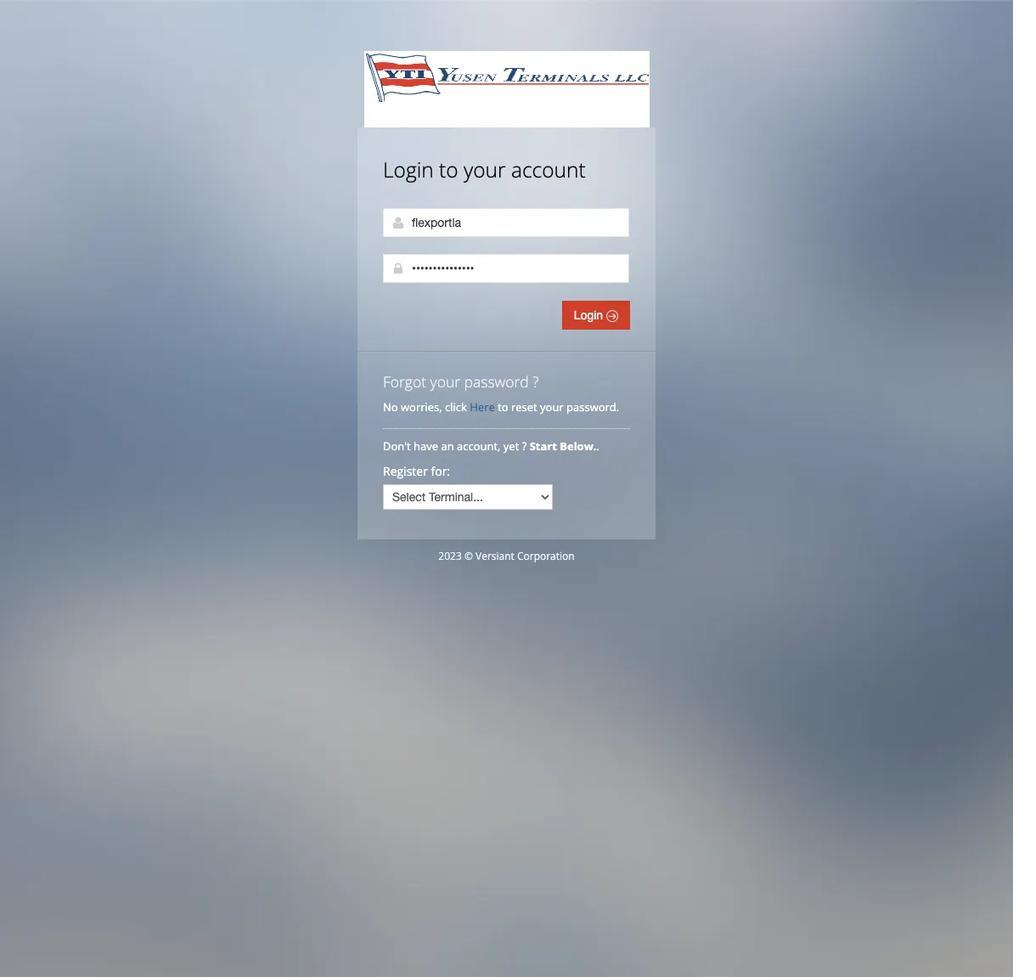 Task type: locate. For each thing, give the bounding box(es) containing it.
account,
[[457, 439, 501, 454]]

your up username text box
[[464, 156, 506, 184]]

login
[[383, 156, 434, 184], [574, 309, 607, 322]]

0 vertical spatial ?
[[533, 371, 539, 392]]

have
[[414, 439, 439, 454]]

swapright image
[[607, 310, 619, 322]]

for:
[[431, 463, 451, 479]]

0 horizontal spatial login
[[383, 156, 434, 184]]

your right reset
[[541, 399, 564, 415]]

1 horizontal spatial ?
[[533, 371, 539, 392]]

here link
[[470, 399, 495, 415]]

your up click
[[431, 371, 461, 392]]

?
[[533, 371, 539, 392], [522, 439, 527, 454]]

to right here link
[[498, 399, 509, 415]]

to
[[439, 156, 459, 184], [498, 399, 509, 415]]

to up username text box
[[439, 156, 459, 184]]

0 horizontal spatial your
[[431, 371, 461, 392]]

2023 © versiant corporation
[[439, 549, 575, 563]]

1 vertical spatial to
[[498, 399, 509, 415]]

don't
[[383, 439, 411, 454]]

forgot
[[383, 371, 427, 392]]

login for login to your account
[[383, 156, 434, 184]]

? up reset
[[533, 371, 539, 392]]

1 vertical spatial your
[[431, 371, 461, 392]]

login inside login button
[[574, 309, 607, 322]]

©
[[465, 549, 473, 563]]

your
[[464, 156, 506, 184], [431, 371, 461, 392], [541, 399, 564, 415]]

no
[[383, 399, 398, 415]]

2 vertical spatial your
[[541, 399, 564, 415]]

1 vertical spatial login
[[574, 309, 607, 322]]

login to your account
[[383, 156, 586, 184]]

forgot your password ? no worries, click here to reset your password.
[[383, 371, 620, 415]]

login for login
[[574, 309, 607, 322]]

below.
[[560, 439, 597, 454]]

yet
[[504, 439, 520, 454]]

click
[[445, 399, 467, 415]]

0 horizontal spatial to
[[439, 156, 459, 184]]

? right yet
[[522, 439, 527, 454]]

.
[[597, 439, 600, 454]]

0 vertical spatial your
[[464, 156, 506, 184]]

0 vertical spatial login
[[383, 156, 434, 184]]

here
[[470, 399, 495, 415]]

lock image
[[392, 262, 405, 275]]

1 horizontal spatial login
[[574, 309, 607, 322]]

1 horizontal spatial to
[[498, 399, 509, 415]]

0 vertical spatial to
[[439, 156, 459, 184]]

user image
[[392, 216, 405, 229]]

1 vertical spatial ?
[[522, 439, 527, 454]]



Task type: describe. For each thing, give the bounding box(es) containing it.
corporation
[[518, 549, 575, 563]]

? inside forgot your password ? no worries, click here to reset your password.
[[533, 371, 539, 392]]

versiant
[[476, 549, 515, 563]]

an
[[441, 439, 454, 454]]

Username text field
[[383, 208, 630, 237]]

to inside forgot your password ? no worries, click here to reset your password.
[[498, 399, 509, 415]]

password.
[[567, 399, 620, 415]]

0 horizontal spatial ?
[[522, 439, 527, 454]]

register
[[383, 463, 428, 479]]

2 horizontal spatial your
[[541, 399, 564, 415]]

worries,
[[401, 399, 443, 415]]

start
[[530, 439, 557, 454]]

register for:
[[383, 463, 451, 479]]

reset
[[512, 399, 538, 415]]

account
[[512, 156, 586, 184]]

2023
[[439, 549, 462, 563]]

login button
[[563, 301, 631, 330]]

password
[[465, 371, 529, 392]]

don't have an account, yet ? start below. .
[[383, 439, 603, 454]]

Password password field
[[383, 254, 630, 283]]

1 horizontal spatial your
[[464, 156, 506, 184]]



